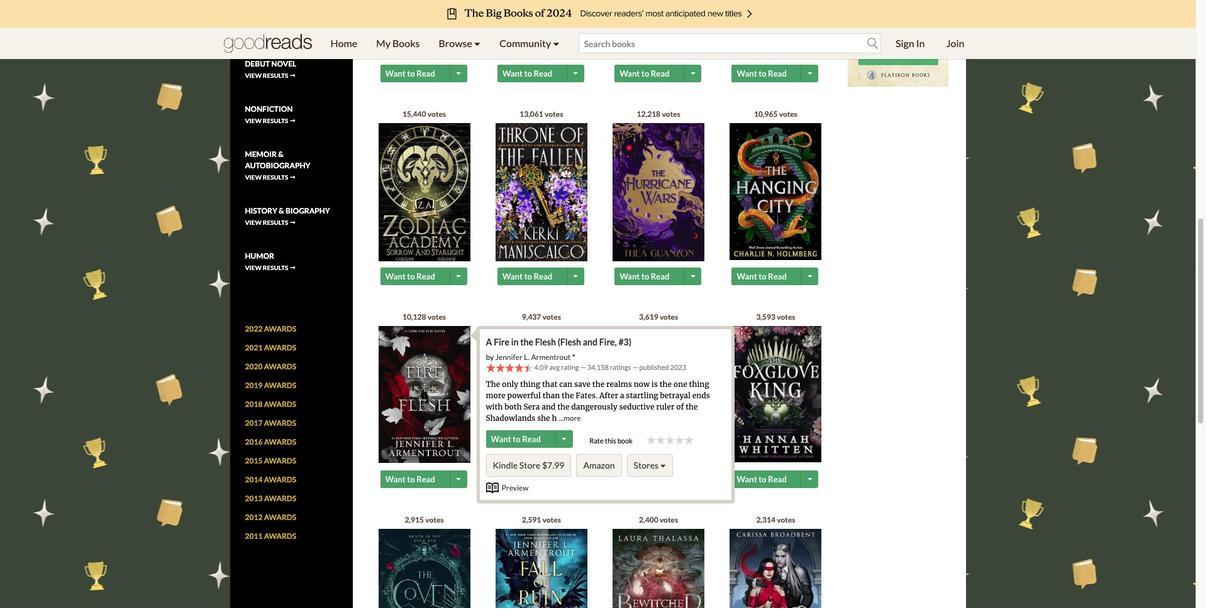 Task type: locate. For each thing, give the bounding box(es) containing it.
9 awards from the top
[[264, 476, 296, 485]]

nonfiction view results →
[[245, 105, 296, 125]]

to up "12,218"
[[641, 68, 649, 78]]

3,619 votes
[[639, 312, 678, 322]]

→ down novel
[[290, 72, 296, 79]]

— right rating
[[580, 363, 586, 371]]

2 — from the left
[[632, 363, 638, 371]]

2,915
[[405, 516, 424, 525]]

read up 3,619 votes
[[651, 271, 670, 282]]

browse
[[439, 37, 472, 49]]

votes right the 3,619
[[660, 312, 678, 322]]

votes right 10,965
[[779, 109, 798, 119]]

awards up 2019 awards link
[[264, 363, 296, 372]]

want down kindle
[[502, 475, 523, 485]]

more
[[486, 391, 506, 400]]

rate this book
[[589, 437, 633, 445]]

2014
[[245, 476, 263, 485]]

menu
[[321, 28, 569, 59]]

awards down 2014 awards link
[[264, 495, 296, 504]]

& inside history & biography view results →
[[279, 207, 284, 216]]

2,400
[[639, 516, 658, 525]]

want to read up 2,314
[[737, 475, 787, 485]]

1 → from the top
[[290, 27, 296, 34]]

1 horizontal spatial ▾
[[553, 37, 560, 49]]

in
[[916, 37, 925, 49]]

results down the autobiography at the top of page
[[263, 174, 288, 181]]

2 view from the top
[[245, 72, 262, 79]]

to
[[407, 68, 415, 78], [524, 68, 532, 78], [641, 68, 649, 78], [759, 68, 766, 78], [407, 271, 415, 282], [524, 271, 532, 282], [641, 271, 649, 282], [759, 271, 766, 282], [513, 434, 521, 444], [407, 475, 415, 485], [524, 475, 532, 485], [641, 475, 649, 485], [759, 475, 766, 485]]

thing
[[520, 380, 540, 389], [689, 380, 709, 389]]

→ inside history & biography view results →
[[290, 219, 296, 227]]

2022 awards
[[245, 325, 296, 334]]

15,440
[[403, 109, 426, 119]]

& for history
[[279, 207, 284, 216]]

want to read up 2,915
[[385, 475, 435, 485]]

sorrow and starlight by caroline peckham image
[[378, 123, 470, 270]]

awards down 2022 awards
[[264, 344, 296, 353]]

votes right 15,440
[[428, 109, 446, 119]]

read up 10,965 votes
[[768, 68, 787, 78]]

and left the fire,
[[583, 337, 598, 348]]

→ down history & biography view results →
[[290, 264, 296, 272]]

2012 awards link
[[245, 513, 296, 523]]

humor
[[245, 252, 274, 261]]

want down my books link
[[385, 68, 406, 78]]

2,591
[[522, 516, 541, 525]]

debut
[[245, 59, 270, 69]]

to down books
[[407, 68, 415, 78]]

the jasad heir by sara  hashem image
[[496, 326, 587, 464]]

results inside debut novel view results →
[[263, 72, 288, 79]]

results down adult
[[263, 27, 288, 34]]

5 awards from the top
[[264, 400, 296, 410]]

read up 12,218 votes
[[651, 68, 670, 78]]

& for memoir
[[278, 150, 284, 159]]

view inside humor view results →
[[245, 264, 262, 272]]

& up the autobiography at the top of page
[[278, 150, 284, 159]]

in
[[511, 337, 519, 348]]

(flesh
[[558, 337, 581, 348]]

awards for 2015 awards
[[264, 457, 296, 466]]

nonfiction
[[245, 105, 293, 114]]

votes for 13,061 votes
[[545, 109, 563, 119]]

preview
[[502, 483, 529, 493]]

view down the nonfiction at the left top of the page
[[245, 117, 262, 125]]

votes for 2,314 votes
[[777, 516, 795, 525]]

avg
[[549, 363, 560, 371]]

to up the 3,619
[[641, 271, 649, 282]]

2015 awards link
[[245, 457, 296, 466]]

1 horizontal spatial thing
[[689, 380, 709, 389]]

7 awards from the top
[[264, 438, 296, 447]]

fire
[[494, 337, 509, 348]]

#3)
[[619, 337, 631, 348]]

3,593
[[756, 312, 776, 322]]

3 → from the top
[[290, 117, 296, 125]]

awards for 2019 awards
[[264, 381, 296, 391]]

2 results from the top
[[263, 72, 288, 79]]

want up 2,915
[[385, 475, 406, 485]]

2 ▾ from the left
[[553, 37, 560, 49]]

2013
[[245, 495, 263, 504]]

and inside the only thing that can save the realms now is the one thing more powerful than the fates.   after a startling betrayal ends with both sera and the dangerously seductive ruler of the shadowlands she h
[[542, 402, 556, 412]]

view inside young adult fiction view results →
[[245, 27, 262, 34]]

→ down the nonfiction at the left top of the page
[[290, 117, 296, 125]]

results down humor
[[263, 264, 288, 272]]

11 awards from the top
[[264, 513, 296, 523]]

results down the nonfiction at the left top of the page
[[263, 117, 288, 125]]

jennifer
[[495, 353, 523, 362]]

2020
[[245, 363, 263, 372]]

read up 2,915 votes
[[416, 475, 435, 485]]

sign
[[896, 37, 914, 49]]

10,128 votes
[[403, 312, 446, 322]]

1 vertical spatial and
[[542, 402, 556, 412]]

Search for books to add to your shelves search field
[[578, 33, 881, 53]]

awards for 2013 awards
[[264, 495, 296, 504]]

memoir & autobiography view results →
[[245, 150, 310, 181]]

a fire in the flesh by jennifer l. armentrout image
[[378, 326, 470, 464]]

the right is
[[660, 380, 672, 389]]

6 results from the top
[[263, 264, 288, 272]]

want to read up "12,218"
[[620, 68, 670, 78]]

→ down biography
[[290, 219, 296, 227]]

— right ratings
[[632, 363, 638, 371]]

▾ right community
[[553, 37, 560, 49]]

view down memoir
[[245, 174, 262, 181]]

▾ right 'browse'
[[474, 37, 481, 49]]

& inside 'memoir & autobiography view results →'
[[278, 150, 284, 159]]

1 horizontal spatial —
[[632, 363, 638, 371]]

book
[[617, 437, 633, 445]]

2019
[[245, 381, 263, 391]]

the right "in"
[[520, 337, 533, 348]]

want down stores ▾
[[620, 475, 640, 485]]

view down humor
[[245, 264, 262, 272]]

view inside nonfiction view results →
[[245, 117, 262, 125]]

12 awards from the top
[[264, 532, 296, 542]]

votes right 2,915
[[425, 516, 444, 525]]

5 view from the top
[[245, 219, 262, 227]]

2020 awards link
[[245, 363, 296, 372]]

votes right "12,218"
[[662, 109, 680, 119]]

awards up '2013 awards'
[[264, 476, 296, 485]]

h
[[552, 414, 557, 423]]

want to read up the 3,619
[[620, 271, 670, 282]]

8 awards from the top
[[264, 457, 296, 466]]

sign in link
[[886, 28, 934, 59]]

memoir
[[245, 150, 277, 159]]

thing up powerful
[[520, 380, 540, 389]]

votes for 3,619 votes
[[660, 312, 678, 322]]

2017
[[245, 419, 263, 429]]

5 results from the top
[[263, 219, 288, 227]]

with
[[486, 402, 503, 412]]

throne of the fallen by kerri maniscalco image
[[496, 123, 587, 262]]

a
[[486, 337, 492, 348]]

view
[[245, 27, 262, 34], [245, 72, 262, 79], [245, 117, 262, 125], [245, 174, 262, 181], [245, 219, 262, 227], [245, 264, 262, 272]]

results down history
[[263, 219, 288, 227]]

13,061 votes
[[520, 109, 563, 119]]

6 awards from the top
[[264, 419, 296, 429]]

awards down 2019 awards link
[[264, 400, 296, 410]]

6 view from the top
[[245, 264, 262, 272]]

4 → from the top
[[290, 174, 296, 181]]

1 ▾ from the left
[[474, 37, 481, 49]]

4.09
[[534, 363, 548, 371]]

2018
[[245, 400, 263, 410]]

10 awards from the top
[[264, 495, 296, 504]]

slaying the vampire conqueror by carissa broadbent image
[[730, 529, 822, 609]]

0 vertical spatial &
[[278, 150, 284, 159]]

awards down 2018 awards link
[[264, 419, 296, 429]]

young adult fiction view results →
[[245, 14, 330, 34]]

2013 awards link
[[245, 495, 296, 504]]

2011 awards link
[[245, 532, 296, 542]]

want to read up 10,965
[[737, 68, 787, 78]]

awards up 2015 awards link on the left of page
[[264, 438, 296, 447]]

Search books text field
[[578, 33, 881, 53]]

4 awards from the top
[[264, 381, 296, 391]]

2011
[[245, 532, 263, 542]]

awards for 2016 awards
[[264, 438, 296, 447]]

6 → from the top
[[290, 264, 296, 272]]

awards up 2014 awards link
[[264, 457, 296, 466]]

0 vertical spatial and
[[583, 337, 598, 348]]

5 → from the top
[[290, 219, 296, 227]]

to down kindle store $7.99
[[524, 475, 532, 485]]

awards down 2020 awards link on the bottom of the page
[[264, 381, 296, 391]]

▾
[[474, 37, 481, 49], [553, 37, 560, 49]]

fiction
[[299, 14, 330, 23]]

2 → from the top
[[290, 72, 296, 79]]

view down debut
[[245, 72, 262, 79]]

the hurricane wars by thea guanzon image
[[613, 123, 705, 262]]

3 awards from the top
[[264, 363, 296, 372]]

want to read up 3,593
[[737, 271, 787, 282]]

1 results from the top
[[263, 27, 288, 34]]

awards for 2017 awards
[[264, 419, 296, 429]]

want to read button
[[380, 65, 451, 82], [497, 65, 569, 82], [615, 65, 686, 82], [732, 65, 803, 82], [380, 268, 451, 285], [497, 268, 569, 285], [615, 268, 686, 285], [732, 268, 803, 285], [486, 431, 557, 448], [380, 471, 451, 488], [497, 471, 569, 488], [615, 471, 686, 488], [732, 471, 803, 488]]

4 view from the top
[[245, 174, 262, 181]]

2013 awards
[[245, 495, 296, 504]]

results inside 'memoir & autobiography view results →'
[[263, 174, 288, 181]]

0 horizontal spatial —
[[580, 363, 586, 371]]

0 horizontal spatial thing
[[520, 380, 540, 389]]

to up 3,593
[[759, 271, 766, 282]]

2 awards from the top
[[264, 344, 296, 353]]

read down stores ▾
[[651, 475, 670, 485]]

results
[[263, 27, 288, 34], [263, 72, 288, 79], [263, 117, 288, 125], [263, 174, 288, 181], [263, 219, 288, 227], [263, 264, 288, 272]]

seductive
[[619, 402, 654, 412]]

1 horizontal spatial and
[[583, 337, 598, 348]]

& right history
[[279, 207, 284, 216]]

awards up 2011 awards link
[[264, 513, 296, 523]]

the ashes & the star-cursed king by carissa broadbent image
[[613, 0, 705, 51]]

→ down adult
[[290, 27, 296, 34]]

4 results from the top
[[263, 174, 288, 181]]

thing up ends in the right of the page
[[689, 380, 709, 389]]

0 horizontal spatial and
[[542, 402, 556, 412]]

assistant to the villain by hannah nicole maehrer image
[[496, 0, 587, 57]]

join link
[[937, 28, 974, 59]]

3 results from the top
[[263, 117, 288, 125]]

awards
[[264, 325, 296, 334], [264, 344, 296, 353], [264, 363, 296, 372], [264, 381, 296, 391], [264, 400, 296, 410], [264, 419, 296, 429], [264, 438, 296, 447], [264, 457, 296, 466], [264, 476, 296, 485], [264, 495, 296, 504], [264, 513, 296, 523], [264, 532, 296, 542]]

votes for 15,440 votes
[[428, 109, 446, 119]]

3 view from the top
[[245, 117, 262, 125]]

want down shadowlands
[[491, 434, 511, 444]]

0 horizontal spatial ▾
[[474, 37, 481, 49]]

2017 awards
[[245, 419, 296, 429]]

1 view from the top
[[245, 27, 262, 34]]

a fire in the flesh (flesh and fire, #3) by jennifer l. armentrout *
[[486, 337, 631, 362]]

1 awards from the top
[[264, 325, 296, 334]]

votes right "2,591"
[[543, 516, 561, 525]]

betrayal
[[660, 391, 691, 400]]

startling
[[626, 391, 658, 400]]

want to read
[[385, 68, 435, 78], [502, 68, 552, 78], [620, 68, 670, 78], [737, 68, 787, 78], [385, 271, 435, 282], [502, 271, 552, 282], [620, 271, 670, 282], [737, 271, 787, 282], [491, 434, 541, 444], [385, 475, 435, 485], [502, 475, 552, 485], [620, 475, 670, 485], [737, 475, 787, 485]]

shadowlands
[[486, 414, 535, 423]]

2023
[[670, 363, 686, 371]]

preview link
[[486, 483, 532, 494]]

awards for 2011 awards
[[264, 532, 296, 542]]

3,593 votes
[[756, 312, 795, 322]]

1 vertical spatial &
[[279, 207, 284, 216]]

awards up 2021 awards link
[[264, 325, 296, 334]]

of
[[676, 402, 684, 412]]

10,965 votes
[[754, 109, 798, 119]]

→ inside humor view results →
[[290, 264, 296, 272]]

→ inside 'memoir & autobiography view results →'
[[290, 174, 296, 181]]

and inside the 'a fire in the flesh (flesh and fire, #3) by jennifer l. armentrout *'
[[583, 337, 598, 348]]

view down history
[[245, 219, 262, 227]]

l.
[[524, 353, 530, 362]]

results down novel
[[263, 72, 288, 79]]

want down community
[[502, 68, 523, 78]]

want to read down stores ▾
[[620, 475, 670, 485]]

→ down the autobiography at the top of page
[[290, 174, 296, 181]]

votes right 9,437
[[543, 312, 561, 322]]

votes right 3,593
[[777, 312, 795, 322]]

votes for 9,437 votes
[[543, 312, 561, 322]]

votes right 2,314
[[777, 516, 795, 525]]

a game of gods by scarlett st.  clair image
[[613, 326, 705, 462]]

awards down 2012 awards link
[[264, 532, 296, 542]]

sign in
[[896, 37, 925, 49]]

and down than
[[542, 402, 556, 412]]

the coven by harper l. woods image
[[378, 529, 470, 609]]

2018 awards link
[[245, 400, 296, 410]]



Task type: vqa. For each thing, say whether or not it's contained in the screenshot.
The 'Eco-' in Additional Books to Read: Eco-Activism By Pam ·     10 posts (10 new) ·     1358 views
no



Task type: describe. For each thing, give the bounding box(es) containing it.
votes for 2,591 votes
[[543, 516, 561, 525]]

read down the she
[[522, 434, 541, 444]]

want to read down kindle store $7.99
[[502, 475, 552, 485]]

the up ...more
[[557, 402, 570, 412]]

view inside history & biography view results →
[[245, 219, 262, 227]]

2020 awards
[[245, 363, 296, 372]]

want up 9,437
[[502, 271, 523, 282]]

the foxglove king by hannah f. whitten image
[[730, 326, 822, 463]]

want to read down shadowlands
[[491, 434, 541, 444]]

stores ▾ link
[[627, 455, 673, 477]]

12,218 votes
[[637, 109, 680, 119]]

ratings
[[610, 363, 631, 371]]

10,128
[[403, 312, 426, 322]]

2017 awards link
[[245, 419, 296, 429]]

a soul of ash and blood by jennifer l. armentrout image
[[730, 0, 822, 57]]

debut novel view results →
[[245, 59, 296, 79]]

2022 awards link
[[245, 325, 296, 334]]

by
[[486, 353, 494, 362]]

3,619
[[639, 312, 658, 322]]

2,314
[[756, 516, 776, 525]]

read down $7.99
[[534, 475, 552, 485]]

▾ for community ▾
[[553, 37, 560, 49]]

9,437 votes
[[522, 312, 561, 322]]

amazon link
[[576, 455, 622, 477]]

books
[[392, 37, 420, 49]]

realms
[[606, 380, 632, 389]]

want up the 3,619
[[620, 271, 640, 282]]

▾ for browse ▾
[[474, 37, 481, 49]]

2019 awards
[[245, 381, 296, 391]]

read down books
[[416, 68, 435, 78]]

menu containing home
[[321, 28, 569, 59]]

store
[[519, 460, 540, 471]]

rate
[[589, 437, 604, 445]]

awards for 2014 awards
[[264, 476, 296, 485]]

to up 2,915
[[407, 475, 415, 485]]

2015 awards
[[245, 457, 296, 466]]

2012
[[245, 513, 263, 523]]

...more link
[[559, 414, 581, 423]]

both
[[505, 402, 522, 412]]

that
[[542, 380, 558, 389]]

awards for 2021 awards
[[264, 344, 296, 353]]

read up 9,437 votes
[[534, 271, 552, 282]]

than
[[543, 391, 560, 400]]

votes for 3,593 votes
[[777, 312, 795, 322]]

powerful
[[507, 391, 541, 400]]

kindle store $7.99
[[493, 460, 564, 471]]

save
[[574, 380, 591, 389]]

ends
[[692, 391, 710, 400]]

→ inside debut novel view results →
[[290, 72, 296, 79]]

results inside history & biography view results →
[[263, 219, 288, 227]]

the down can
[[562, 391, 574, 400]]

fall of ruin and wrath by jennifer l. armentrout image
[[496, 529, 587, 609]]

want up 10,128
[[385, 271, 406, 282]]

awards for 2018 awards
[[264, 400, 296, 410]]

to up 2,314
[[759, 475, 766, 485]]

rating
[[561, 363, 579, 371]]

fourth wing by rebecca yarros image
[[378, 0, 470, 57]]

read up 2,314 votes
[[768, 475, 787, 485]]

browse ▾ button
[[429, 28, 490, 59]]

dangerously
[[571, 402, 617, 412]]

the inside the 'a fire in the flesh (flesh and fire, #3) by jennifer l. armentrout *'
[[520, 337, 533, 348]]

young
[[245, 14, 272, 23]]

want to read down books
[[385, 68, 435, 78]]

to down stores ▾
[[641, 475, 649, 485]]

1 thing from the left
[[520, 380, 540, 389]]

read up 10,128 votes on the bottom left
[[416, 271, 435, 282]]

after
[[599, 391, 618, 400]]

flesh
[[535, 337, 556, 348]]

to down "community ▾" popup button
[[524, 68, 532, 78]]

jennifer l. armentrout link
[[495, 353, 571, 362]]

novel
[[271, 59, 296, 69]]

→ inside nonfiction view results →
[[290, 117, 296, 125]]

community ▾ button
[[490, 28, 569, 59]]

fire,
[[599, 337, 617, 348]]

bewitched by laura thalassa image
[[613, 529, 705, 609]]

history
[[245, 207, 277, 216]]

$7.99
[[542, 460, 564, 471]]

want to read up 9,437
[[502, 271, 552, 282]]

want down search books text field
[[737, 68, 757, 78]]

read up 3,593 votes
[[768, 271, 787, 282]]

one
[[674, 380, 687, 389]]

2,591 votes
[[522, 516, 561, 525]]

15,440 votes
[[403, 109, 446, 119]]

votes for 12,218 votes
[[662, 109, 680, 119]]

humor view results →
[[245, 252, 296, 272]]

view inside debut novel view results →
[[245, 72, 262, 79]]

my books
[[376, 37, 420, 49]]

the most anticipated books of 2024 image
[[95, 0, 1101, 28]]

2022
[[245, 325, 263, 334]]

...more
[[559, 414, 581, 423]]

1 — from the left
[[580, 363, 586, 371]]

the hanging city by charlie n. holmberg image
[[730, 123, 822, 261]]

kindle
[[493, 460, 518, 471]]

kindle store $7.99 link
[[486, 455, 571, 477]]

only
[[502, 380, 518, 389]]

a fire in the flesh (flesh and fire, #3) link
[[486, 337, 631, 348]]

community
[[499, 37, 551, 49]]

want up 2,314
[[737, 475, 757, 485]]

want up 3,593
[[737, 271, 757, 282]]

votes for 10,128 votes
[[428, 312, 446, 322]]

the up after
[[592, 380, 605, 389]]

votes for 2,400 votes
[[660, 516, 678, 525]]

2015
[[245, 457, 263, 466]]

can
[[559, 380, 572, 389]]

to down shadowlands
[[513, 434, 521, 444]]

browse ▾
[[439, 37, 481, 49]]

home link
[[321, 28, 367, 59]]

2,915 votes
[[405, 516, 444, 525]]

is
[[652, 380, 658, 389]]

the right of
[[686, 402, 698, 412]]

a
[[620, 391, 624, 400]]

2016 awards link
[[245, 438, 296, 447]]

want to read up 10,128
[[385, 271, 435, 282]]

votes for 2,915 votes
[[425, 516, 444, 525]]

2021 awards link
[[245, 344, 296, 353]]

13,061
[[520, 109, 543, 119]]

9,437
[[522, 312, 541, 322]]

want to read down "community ▾" popup button
[[502, 68, 552, 78]]

awards for 2022 awards
[[264, 325, 296, 334]]

results inside humor view results →
[[263, 264, 288, 272]]

to up 9,437
[[524, 271, 532, 282]]

want up "12,218"
[[620, 68, 640, 78]]

awards for 2020 awards
[[264, 363, 296, 372]]

results inside young adult fiction view results →
[[263, 27, 288, 34]]

→ inside young adult fiction view results →
[[290, 27, 296, 34]]

to up 10,965
[[759, 68, 766, 78]]

votes for 10,965 votes
[[779, 109, 798, 119]]

advertisement element
[[848, 0, 948, 87]]

view inside 'memoir & autobiography view results →'
[[245, 174, 262, 181]]

amazon
[[583, 460, 615, 471]]

2021
[[245, 344, 263, 353]]

read down "community ▾" popup button
[[534, 68, 552, 78]]

she
[[537, 414, 550, 423]]

community ▾
[[499, 37, 560, 49]]

2 thing from the left
[[689, 380, 709, 389]]

ruler
[[656, 402, 675, 412]]

published
[[639, 363, 669, 371]]

results inside nonfiction view results →
[[263, 117, 288, 125]]

2,400 votes
[[639, 516, 678, 525]]

to up 10,128
[[407, 271, 415, 282]]

2012 awards
[[245, 513, 296, 523]]

awards for 2012 awards
[[264, 513, 296, 523]]

10,965
[[754, 109, 778, 119]]



